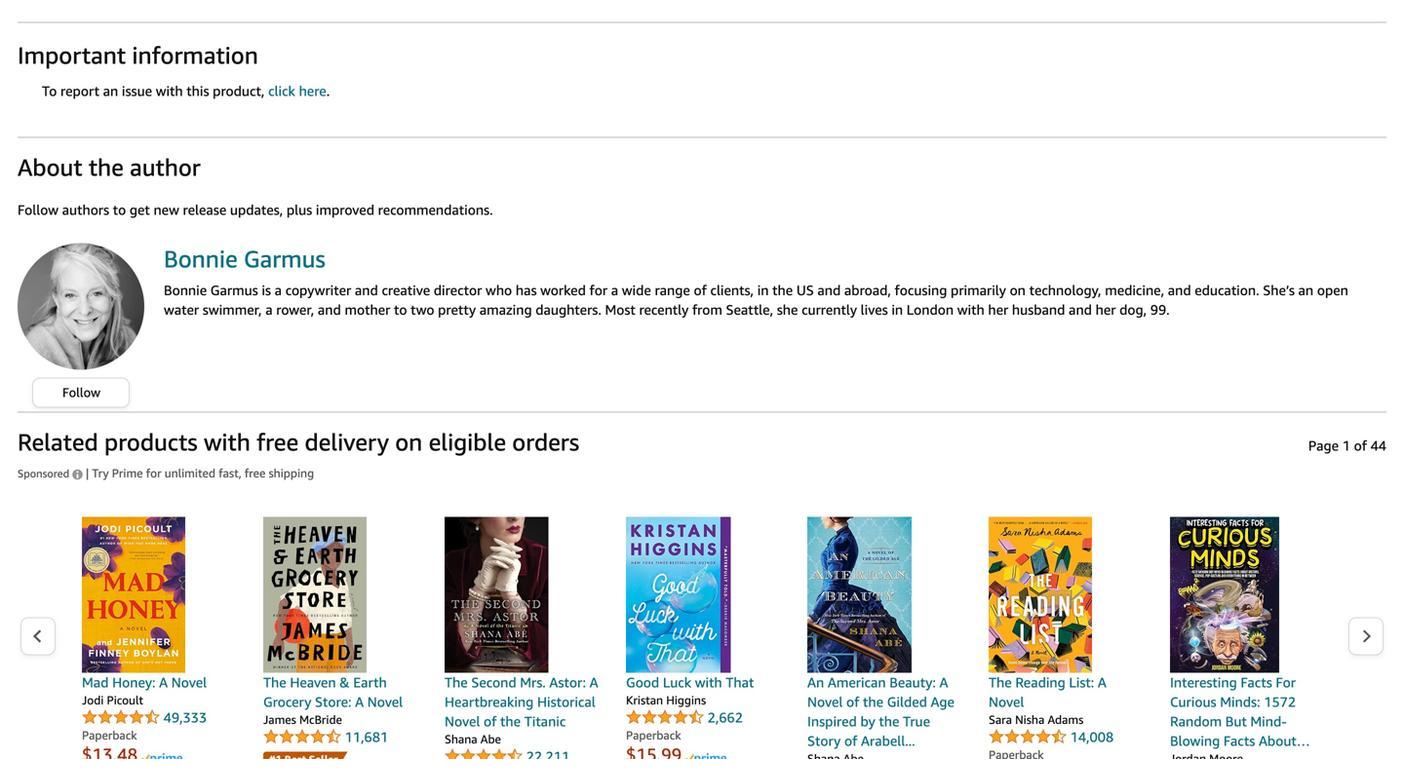 Task type: describe. For each thing, give the bounding box(es) containing it.
report
[[61, 83, 99, 99]]

true
[[903, 714, 931, 730]]

1572
[[1265, 695, 1297, 711]]

shana abe
[[445, 733, 501, 747]]

but
[[1226, 714, 1247, 730]]

creative
[[382, 282, 430, 298]]

novel inside an american beauty: a novel of the gilded age inspired by the true story of arabell...
[[808, 695, 843, 711]]

interesting facts for curious minds: 1572 random but mind-blowing facts about history, science, pop culture and everything in between image
[[1171, 518, 1280, 674]]

grocery
[[263, 695, 312, 711]]

picoult
[[107, 694, 143, 708]]

about
[[18, 153, 82, 182]]

medicine,
[[1106, 282, 1165, 298]]

2 bonnie from the top
[[164, 282, 207, 298]]

1 vertical spatial in
[[892, 302, 904, 318]]

0 horizontal spatial a
[[266, 302, 273, 318]]

on inside bonnie garmus bonnie garmus is a copywriter and creative director who has worked for a wide range of clients, in the us and abroad, focusing primarily on technology, medicine, and education. she's an open water swimmer, a rower, and mother to two pretty amazing daughters. most recently from seattle, she currently lives in london with her husband and her dog, 99.
[[1010, 282, 1026, 298]]

this
[[187, 83, 209, 99]]

orders
[[512, 428, 580, 457]]

44
[[1371, 438, 1387, 454]]

sponsored
[[18, 468, 72, 481]]

99.
[[1151, 302, 1170, 318]]

an american beauty: a novel of the gilded age inspired by the true story of arabella huntington who became the richest woman in the country image
[[808, 518, 912, 674]]

0 vertical spatial facts
[[1241, 675, 1273, 691]]

with up fast,
[[204, 428, 251, 457]]

0 vertical spatial to
[[113, 202, 126, 218]]

second
[[472, 675, 517, 691]]

49,333 link
[[82, 710, 207, 728]]

most
[[605, 302, 636, 318]]

with left this
[[156, 83, 183, 99]]

mind-
[[1251, 714, 1287, 730]]

0 vertical spatial garmus
[[244, 245, 326, 273]]

the inside bonnie garmus bonnie garmus is a copywriter and creative director who has worked for a wide range of clients, in the us and abroad, focusing primarily on technology, medicine, and education. she's an open water swimmer, a rower, and mother to two pretty amazing daughters. most recently from seattle, she currently lives in london with her husband and her dog, 99.
[[773, 282, 793, 298]]

an
[[808, 675, 825, 691]]

minds:
[[1221, 695, 1261, 711]]

2,662 link
[[626, 710, 743, 728]]

|
[[86, 467, 89, 481]]

of right story
[[845, 734, 858, 750]]

novel inside the reading list: a novel
[[989, 695, 1025, 711]]

novel inside the second mrs. astor: a heartbreaking historical novel of the titanic
[[445, 714, 480, 730]]

0 horizontal spatial in
[[758, 282, 769, 298]]

1 bonnie from the top
[[164, 245, 238, 273]]

product,
[[213, 83, 265, 99]]

that
[[726, 675, 754, 691]]

adams
[[1048, 714, 1084, 727]]

fast,
[[219, 467, 242, 481]]

mcbride
[[299, 714, 342, 727]]

related products with free delivery on eligible orders
[[18, 428, 580, 457]]

she's
[[1264, 282, 1295, 298]]

mad
[[82, 675, 109, 691]]

bonnie garmus link
[[164, 244, 1368, 275]]

focusing
[[895, 282, 948, 298]]

mad honey: a novel
[[82, 675, 207, 691]]

follow for follow authors to get new release updates, plus improved recommendations.
[[18, 202, 59, 218]]

about the author
[[18, 153, 201, 182]]

paperback link for good
[[626, 729, 682, 743]]

of right 1
[[1355, 438, 1368, 454]]

products
[[104, 428, 198, 457]]

the up arabell...
[[879, 714, 900, 730]]

14,008 link
[[989, 730, 1114, 747]]

shana
[[445, 733, 478, 747]]

titanic
[[525, 714, 566, 730]]

husband
[[1013, 302, 1066, 318]]

2 her from the left
[[1096, 302, 1116, 318]]

jodi
[[82, 694, 104, 708]]

story
[[808, 734, 841, 750]]

she
[[777, 302, 798, 318]]

lives
[[861, 302, 888, 318]]

interesting facts for curious minds: 1572 random but mind- blowing facts about… link
[[1171, 518, 1327, 752]]

an american beauty: a novel of the gilded age inspired by the true story of arabell...
[[808, 675, 955, 750]]

novel inside the heaven & earth grocery store: a novel
[[368, 695, 403, 711]]

to inside bonnie garmus bonnie garmus is a copywriter and creative director who has worked for a wide range of clients, in the us and abroad, focusing primarily on technology, medicine, and education. she's an open water swimmer, a rower, and mother to two pretty amazing daughters. most recently from seattle, she currently lives in london with her husband and her dog, 99.
[[394, 302, 407, 318]]

here
[[299, 83, 327, 99]]

related
[[18, 428, 98, 457]]

interesting facts for curious minds: 1572 random but mind- blowing facts about…
[[1171, 675, 1311, 750]]

issue
[[122, 83, 152, 99]]

store:
[[315, 695, 352, 711]]

the for the reading list: a novel
[[989, 675, 1012, 691]]

a inside the reading list: a novel
[[1098, 675, 1107, 691]]

pretty
[[438, 302, 476, 318]]

next image
[[1362, 630, 1373, 644]]

the second mrs. astor: a heartbreaking historical novel of the titanic link
[[445, 518, 601, 732]]

who
[[486, 282, 512, 298]]

arabell...
[[861, 734, 916, 750]]

1 horizontal spatial a
[[275, 282, 282, 298]]

from
[[693, 302, 723, 318]]

14,008
[[1071, 730, 1114, 746]]

with inside bonnie garmus bonnie garmus is a copywriter and creative director who has worked for a wide range of clients, in the us and abroad, focusing primarily on technology, medicine, and education. she's an open water swimmer, a rower, and mother to two pretty amazing daughters. most recently from seattle, she currently lives in london with her husband and her dog, 99.
[[958, 302, 985, 318]]

the second mrs. astor: a heartbreaking historical novel of the titanic
[[445, 675, 599, 730]]

mother
[[345, 302, 391, 318]]

blowing
[[1171, 734, 1221, 750]]

page 1 of 44
[[1309, 438, 1387, 454]]

an american beauty: a novel of the gilded age inspired by the true story of arabell... link
[[808, 518, 964, 752]]

the for the heaven & earth grocery store: a novel
[[263, 675, 287, 691]]

mrs.
[[520, 675, 546, 691]]

follow for follow
[[62, 386, 100, 401]]

good luck with that image
[[626, 518, 731, 674]]

previous image
[[32, 630, 43, 644]]

of down american at bottom right
[[847, 695, 860, 711]]

abroad,
[[845, 282, 892, 298]]

clients,
[[711, 282, 754, 298]]

and up currently
[[818, 282, 841, 298]]

authors
[[62, 202, 109, 218]]

american
[[828, 675, 886, 691]]

0 horizontal spatial on
[[395, 428, 423, 457]]

james mcbride
[[263, 714, 342, 727]]

sara nisha adams
[[989, 714, 1084, 727]]

plus
[[287, 202, 312, 218]]

click here link
[[268, 83, 327, 99]]

the heaven & earth grocery store: a novel image
[[263, 518, 367, 674]]

open
[[1318, 282, 1349, 298]]



Task type: vqa. For each thing, say whether or not it's contained in the screenshot.
Item for Item model number
no



Task type: locate. For each thing, give the bounding box(es) containing it.
london
[[907, 302, 954, 318]]

of inside the second mrs. astor: a heartbreaking historical novel of the titanic
[[484, 714, 497, 730]]

mad honey: a novel link
[[82, 518, 238, 693]]

is
[[262, 282, 271, 298]]

0 horizontal spatial paperback
[[82, 729, 137, 743]]

inspired
[[808, 714, 857, 730]]

for right prime at the left bottom of the page
[[146, 467, 162, 481]]

facts down but
[[1224, 734, 1256, 750]]

to down creative
[[394, 302, 407, 318]]

0 vertical spatial free
[[257, 428, 299, 457]]

an
[[103, 83, 118, 99], [1299, 282, 1314, 298]]

novel up 49,333
[[172, 675, 207, 691]]

good luck with that
[[626, 675, 754, 691]]

1 paperback from the left
[[82, 729, 137, 743]]

a right is
[[275, 282, 282, 298]]

the second mrs. astor: a heartbreaking historical novel of the titanic image
[[445, 518, 549, 674]]

technology,
[[1030, 282, 1102, 298]]

the up authors
[[89, 153, 124, 182]]

director
[[434, 282, 482, 298]]

the inside the second mrs. astor: a heartbreaking historical novel of the titanic
[[501, 714, 521, 730]]

a inside the heaven & earth grocery store: a novel
[[355, 695, 364, 711]]

2 paperback link from the left
[[626, 729, 682, 743]]

11,681
[[345, 730, 388, 746]]

important
[[18, 41, 126, 69]]

information
[[132, 41, 258, 69]]

on
[[1010, 282, 1026, 298], [395, 428, 423, 457]]

good
[[626, 675, 660, 691]]

free right fast,
[[245, 467, 266, 481]]

11,681 link
[[263, 730, 388, 747]]

of inside bonnie garmus bonnie garmus is a copywriter and creative director who has worked for a wide range of clients, in the us and abroad, focusing primarily on technology, medicine, and education. she's an open water swimmer, a rower, and mother to two pretty amazing daughters. most recently from seattle, she currently lives in london with her husband and her dog, 99.
[[694, 282, 707, 298]]

1 horizontal spatial in
[[892, 302, 904, 318]]

wide
[[622, 282, 651, 298]]

| try prime for unlimited fast, free shipping
[[86, 467, 314, 481]]

and up mother
[[355, 282, 378, 298]]

follow authors to get new release updates, plus improved recommendations.
[[18, 202, 493, 218]]

2,662
[[708, 710, 743, 726]]

abe
[[481, 733, 501, 747]]

the
[[263, 675, 287, 691], [445, 675, 468, 691], [989, 675, 1012, 691]]

a up most
[[611, 282, 619, 298]]

0 vertical spatial bonnie
[[164, 245, 238, 273]]

in right 'lives'
[[892, 302, 904, 318]]

garmus up is
[[244, 245, 326, 273]]

luck
[[663, 675, 692, 691]]

0 vertical spatial in
[[758, 282, 769, 298]]

0 vertical spatial for
[[590, 282, 608, 298]]

higgins
[[667, 694, 706, 708]]

has
[[516, 282, 537, 298]]

0 horizontal spatial the
[[263, 675, 287, 691]]

0 horizontal spatial her
[[989, 302, 1009, 318]]

beauty:
[[890, 675, 936, 691]]

random
[[1171, 714, 1222, 730]]

a inside an american beauty: a novel of the gilded age inspired by the true story of arabell...
[[940, 675, 949, 691]]

1 vertical spatial for
[[146, 467, 162, 481]]

kristan
[[626, 694, 663, 708]]

paperback link down 2,662 link
[[626, 729, 682, 743]]

0 horizontal spatial an
[[103, 83, 118, 99]]

page
[[1309, 438, 1339, 454]]

on left "eligible"
[[395, 428, 423, 457]]

unlimited
[[165, 467, 216, 481]]

daughters.
[[536, 302, 602, 318]]

and down copywriter
[[318, 302, 341, 318]]

1 horizontal spatial paperback
[[626, 729, 682, 743]]

1 vertical spatial to
[[394, 302, 407, 318]]

the up the by
[[863, 695, 884, 711]]

kristan higgins link
[[626, 694, 706, 708]]

2 horizontal spatial the
[[989, 675, 1012, 691]]

her left dog,
[[1096, 302, 1116, 318]]

sponsored link
[[18, 455, 86, 484]]

paperback for good
[[626, 729, 682, 743]]

paperback for mad
[[82, 729, 137, 743]]

49,333
[[164, 710, 207, 726]]

1 horizontal spatial the
[[445, 675, 468, 691]]

get
[[130, 202, 150, 218]]

the reading list: a novel link
[[989, 518, 1145, 713]]

a up age
[[940, 675, 949, 691]]

0 vertical spatial on
[[1010, 282, 1026, 298]]

a
[[275, 282, 282, 298], [611, 282, 619, 298], [266, 302, 273, 318]]

paperback down 2,662 link
[[626, 729, 682, 743]]

on up the husband on the top of page
[[1010, 282, 1026, 298]]

0 horizontal spatial follow
[[18, 202, 59, 218]]

mad honey: a novel image
[[82, 518, 185, 674]]

water
[[164, 302, 199, 318]]

new
[[154, 202, 179, 218]]

recently
[[639, 302, 689, 318]]

an inside bonnie garmus bonnie garmus is a copywriter and creative director who has worked for a wide range of clients, in the us and abroad, focusing primarily on technology, medicine, and education. she's an open water swimmer, a rower, and mother to two pretty amazing daughters. most recently from seattle, she currently lives in london with her husband and her dog, 99.
[[1299, 282, 1314, 298]]

the heaven & earth grocery store: a novel
[[263, 675, 403, 711]]

1 her from the left
[[989, 302, 1009, 318]]

improved
[[316, 202, 375, 218]]

1 vertical spatial facts
[[1224, 734, 1256, 750]]

1 vertical spatial follow
[[62, 386, 100, 401]]

release
[[183, 202, 227, 218]]

1 the from the left
[[263, 675, 287, 691]]

1 horizontal spatial follow
[[62, 386, 100, 401]]

1 horizontal spatial paperback link
[[626, 729, 682, 743]]

of up from
[[694, 282, 707, 298]]

2 paperback from the left
[[626, 729, 682, 743]]

in up seattle,
[[758, 282, 769, 298]]

free up shipping on the bottom left of page
[[257, 428, 299, 457]]

an left open
[[1299, 282, 1314, 298]]

historical
[[537, 695, 596, 711]]

the reading list: a novel image
[[989, 518, 1093, 674]]

1 vertical spatial on
[[395, 428, 423, 457]]

and down technology,
[[1069, 302, 1093, 318]]

1 vertical spatial free
[[245, 467, 266, 481]]

the reading list: a novel
[[989, 675, 1107, 711]]

sara
[[989, 714, 1013, 727]]

an left issue
[[103, 83, 118, 99]]

1 horizontal spatial her
[[1096, 302, 1116, 318]]

the up she
[[773, 282, 793, 298]]

of up abe
[[484, 714, 497, 730]]

jodi picoult
[[82, 694, 143, 708]]

3 the from the left
[[989, 675, 1012, 691]]

novel up inspired
[[808, 695, 843, 711]]

0 horizontal spatial for
[[146, 467, 162, 481]]

the left second on the bottom of page
[[445, 675, 468, 691]]

to left get
[[113, 202, 126, 218]]

with inside list
[[695, 675, 723, 691]]

list
[[57, 489, 1348, 760]]

follow up 'related'
[[62, 386, 100, 401]]

the up abe
[[501, 714, 521, 730]]

novel up shana
[[445, 714, 480, 730]]

earth
[[353, 675, 387, 691]]

follow down about
[[18, 202, 59, 218]]

0 horizontal spatial to
[[113, 202, 126, 218]]

paperback link down jodi picoult link on the left bottom
[[82, 729, 137, 743]]

try
[[92, 467, 109, 481]]

for inside bonnie garmus bonnie garmus is a copywriter and creative director who has worked for a wide range of clients, in the us and abroad, focusing primarily on technology, medicine, and education. she's an open water swimmer, a rower, and mother to two pretty amazing daughters. most recently from seattle, she currently lives in london with her husband and her dog, 99.
[[590, 282, 608, 298]]

bonnie down release
[[164, 245, 238, 273]]

us
[[797, 282, 814, 298]]

1 vertical spatial bonnie
[[164, 282, 207, 298]]

shipping
[[269, 467, 314, 481]]

novel up sara
[[989, 695, 1025, 711]]

of
[[694, 282, 707, 298], [1355, 438, 1368, 454], [847, 695, 860, 711], [484, 714, 497, 730], [845, 734, 858, 750]]

her down primarily
[[989, 302, 1009, 318]]

a right honey: at the left bottom of page
[[159, 675, 168, 691]]

paperback link for mad
[[82, 729, 137, 743]]

2 horizontal spatial a
[[611, 282, 619, 298]]

reading
[[1016, 675, 1066, 691]]

1 horizontal spatial to
[[394, 302, 407, 318]]

good luck with that link
[[626, 518, 782, 693]]

a
[[159, 675, 168, 691], [590, 675, 599, 691], [940, 675, 949, 691], [1098, 675, 1107, 691], [355, 695, 364, 711]]

garmus up swimmer,
[[211, 282, 258, 298]]

a down is
[[266, 302, 273, 318]]

1 horizontal spatial on
[[1010, 282, 1026, 298]]

rower,
[[276, 302, 314, 318]]

1 horizontal spatial an
[[1299, 282, 1314, 298]]

0 vertical spatial follow
[[18, 202, 59, 218]]

a down "earth"
[[355, 695, 364, 711]]

click
[[268, 83, 296, 99]]

worked
[[541, 282, 586, 298]]

a inside the second mrs. astor: a heartbreaking historical novel of the titanic
[[590, 675, 599, 691]]

a right astor:
[[590, 675, 599, 691]]

age
[[931, 695, 955, 711]]

the up sara
[[989, 675, 1012, 691]]

the for the second mrs. astor: a heartbreaking historical novel of the titanic
[[445, 675, 468, 691]]

and up 99.
[[1168, 282, 1192, 298]]

bonnie
[[164, 245, 238, 273], [164, 282, 207, 298]]

facts
[[1241, 675, 1273, 691], [1224, 734, 1256, 750]]

1 horizontal spatial for
[[590, 282, 608, 298]]

with up higgins
[[695, 675, 723, 691]]

1 vertical spatial an
[[1299, 282, 1314, 298]]

with down primarily
[[958, 302, 985, 318]]

for
[[1276, 675, 1296, 691]]

bonnie up the water
[[164, 282, 207, 298]]

the inside the reading list: a novel
[[989, 675, 1012, 691]]

a right list:
[[1098, 675, 1107, 691]]

0 horizontal spatial paperback link
[[82, 729, 137, 743]]

seattle,
[[726, 302, 774, 318]]

0 vertical spatial an
[[103, 83, 118, 99]]

2 the from the left
[[445, 675, 468, 691]]

facts up minds:
[[1241, 675, 1273, 691]]

education.
[[1195, 282, 1260, 298]]

follow link
[[33, 379, 129, 407]]

curious
[[1171, 695, 1217, 711]]

the up the grocery
[[263, 675, 287, 691]]

dog,
[[1120, 302, 1147, 318]]

1 vertical spatial garmus
[[211, 282, 258, 298]]

sara nisha adams link
[[989, 714, 1084, 727]]

the heaven & earth grocery store: a novel link
[[263, 518, 419, 713]]

list containing mad honey: a novel
[[57, 489, 1348, 760]]

heaven
[[290, 675, 336, 691]]

1 paperback link from the left
[[82, 729, 137, 743]]

recommendations.
[[378, 202, 493, 218]]

paperback down jodi picoult link on the left bottom
[[82, 729, 137, 743]]

jodi picoult link
[[82, 694, 143, 708]]

prime
[[112, 467, 143, 481]]

amazing
[[480, 302, 532, 318]]

follow
[[18, 202, 59, 218], [62, 386, 100, 401]]

novel down "earth"
[[368, 695, 403, 711]]

the inside the second mrs. astor: a heartbreaking historical novel of the titanic
[[445, 675, 468, 691]]

the inside the heaven & earth grocery store: a novel
[[263, 675, 287, 691]]

for up most
[[590, 282, 608, 298]]

about…
[[1259, 734, 1311, 750]]

for
[[590, 282, 608, 298], [146, 467, 162, 481]]



